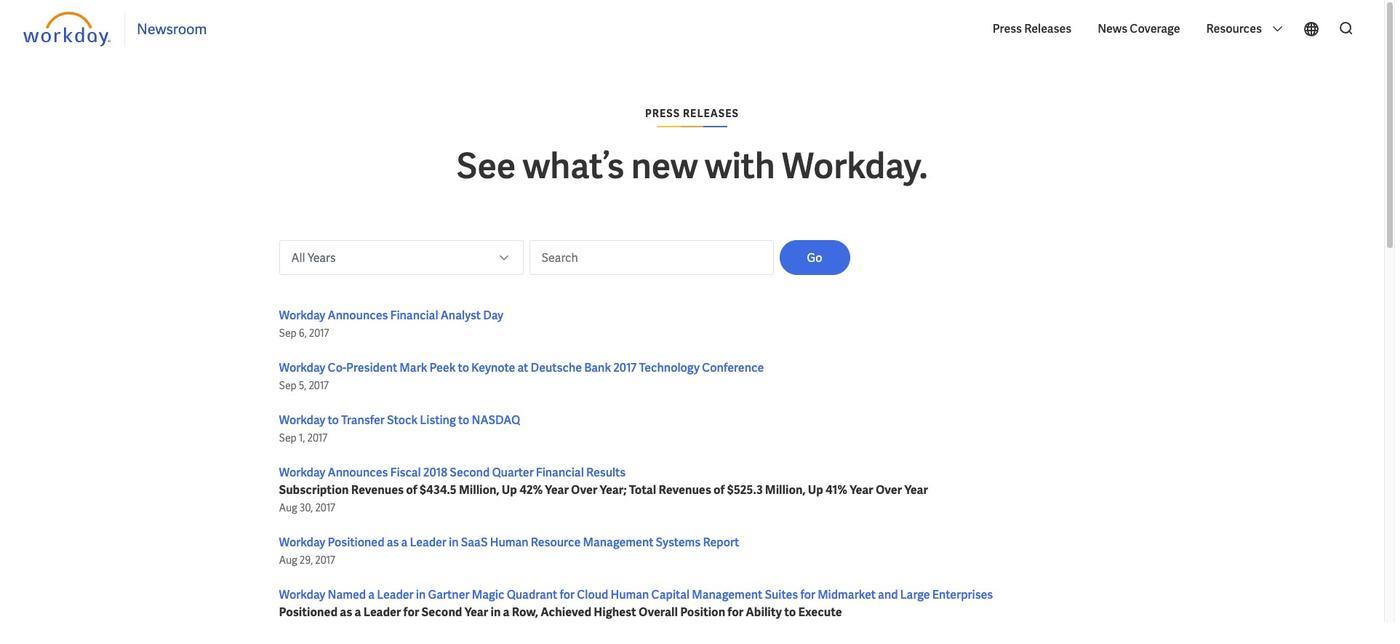 Task type: vqa. For each thing, say whether or not it's contained in the screenshot.
2017
yes



Task type: locate. For each thing, give the bounding box(es) containing it.
year inside workday named a leader in gartner magic quadrant for cloud human capital management suites for midmarket and large enterprises positioned as a leader for second year in a row, achieved highest overall position for ability to execute
[[465, 605, 489, 620]]

financial up 42%
[[536, 465, 584, 480]]

1 horizontal spatial million,
[[766, 483, 806, 498]]

aug left 30,
[[279, 501, 298, 515]]

day
[[483, 308, 504, 323]]

announces inside workday announces fiscal 2018 second quarter financial results subscription revenues of $434.5 million, up 42% year over year; total revenues of $525.3 million, up 41% year over year aug 30, 2017
[[328, 465, 388, 480]]

announces for financial
[[328, 308, 388, 323]]

2017 right the 29,
[[315, 554, 335, 567]]

1 vertical spatial in
[[416, 587, 426, 603]]

as down named
[[340, 605, 353, 620]]

a inside workday positioned as a leader in saas human resource management systems report aug 29, 2017
[[401, 535, 408, 550]]

1 vertical spatial sep
[[279, 379, 297, 392]]

human right saas
[[490, 535, 529, 550]]

workday inside workday positioned as a leader in saas human resource management systems report aug 29, 2017
[[279, 535, 326, 550]]

workday up subscription
[[279, 465, 326, 480]]

million, right $525.3
[[766, 483, 806, 498]]

1,
[[299, 432, 305, 445]]

1 vertical spatial human
[[611, 587, 650, 603]]

1 horizontal spatial revenues
[[659, 483, 712, 498]]

workday inside workday named a leader in gartner magic quadrant for cloud human capital management suites for midmarket and large enterprises positioned as a leader for second year in a row, achieved highest overall position for ability to execute
[[279, 587, 326, 603]]

to right listing
[[458, 413, 470, 428]]

1 horizontal spatial over
[[876, 483, 903, 498]]

2 sep from the top
[[279, 379, 297, 392]]

leader right named
[[377, 587, 414, 603]]

workday co-president mark peek to keynote at deutsche bank 2017 technology conference sep 5, 2017
[[279, 360, 764, 392]]

0 vertical spatial announces
[[328, 308, 388, 323]]

press releases
[[993, 21, 1072, 36]]

revenues down fiscal on the bottom of the page
[[351, 483, 404, 498]]

second right 2018 on the bottom left
[[450, 465, 490, 480]]

magic
[[472, 587, 505, 603]]

0 horizontal spatial over
[[571, 483, 598, 498]]

1 horizontal spatial up
[[808, 483, 824, 498]]

workday inside workday to transfer stock listing to nasdaq sep 1, 2017
[[279, 413, 326, 428]]

workday inside workday announces fiscal 2018 second quarter financial results subscription revenues of $434.5 million, up 42% year over year; total revenues of $525.3 million, up 41% year over year aug 30, 2017
[[279, 465, 326, 480]]

workday up "1,"
[[279, 413, 326, 428]]

million,
[[459, 483, 500, 498], [766, 483, 806, 498]]

0 vertical spatial leader
[[410, 535, 447, 550]]

news coverage link
[[1091, 10, 1188, 48]]

announces up subscription
[[328, 465, 388, 480]]

execute
[[799, 605, 843, 620]]

aug left the 29,
[[279, 554, 298, 567]]

mark
[[400, 360, 428, 376]]

sep inside workday co-president mark peek to keynote at deutsche bank 2017 technology conference sep 5, 2017
[[279, 379, 297, 392]]

midmarket
[[818, 587, 876, 603]]

1 horizontal spatial financial
[[536, 465, 584, 480]]

management inside workday positioned as a leader in saas human resource management systems report aug 29, 2017
[[583, 535, 654, 550]]

2 of from the left
[[714, 483, 725, 498]]

with
[[705, 143, 776, 189]]

leader left saas
[[410, 535, 447, 550]]

newsroom link
[[137, 20, 207, 39]]

1 vertical spatial as
[[340, 605, 353, 620]]

to right "peek"
[[458, 360, 469, 376]]

workday inside workday co-president mark peek to keynote at deutsche bank 2017 technology conference sep 5, 2017
[[279, 360, 326, 376]]

42%
[[520, 483, 543, 498]]

1 vertical spatial second
[[422, 605, 463, 620]]

workday named a leader in gartner magic quadrant for cloud human capital management suites for midmarket and large enterprises positioned as a leader for second year in a row, achieved highest overall position for ability to execute
[[279, 587, 994, 620]]

2017 inside workday announces financial analyst day sep 6, 2017
[[309, 327, 329, 340]]

positioned inside workday named a leader in gartner magic quadrant for cloud human capital management suites for midmarket and large enterprises positioned as a leader for second year in a row, achieved highest overall position for ability to execute
[[279, 605, 338, 620]]

workday up the 29,
[[279, 535, 326, 550]]

0 vertical spatial positioned
[[328, 535, 385, 550]]

1 vertical spatial aug
[[279, 554, 298, 567]]

in
[[449, 535, 459, 550], [416, 587, 426, 603], [491, 605, 501, 620]]

revenues
[[351, 483, 404, 498], [659, 483, 712, 498]]

in left gartner
[[416, 587, 426, 603]]

1 horizontal spatial human
[[611, 587, 650, 603]]

and
[[879, 587, 899, 603]]

a
[[401, 535, 408, 550], [369, 587, 375, 603], [355, 605, 361, 620], [503, 605, 510, 620]]

human
[[490, 535, 529, 550], [611, 587, 650, 603]]

0 horizontal spatial as
[[340, 605, 353, 620]]

resources
[[1207, 21, 1265, 36]]

revenues right 'total'
[[659, 483, 712, 498]]

1 horizontal spatial management
[[692, 587, 763, 603]]

peek
[[430, 360, 456, 376]]

as down fiscal on the bottom of the page
[[387, 535, 399, 550]]

3 workday from the top
[[279, 413, 326, 428]]

0 horizontal spatial revenues
[[351, 483, 404, 498]]

achieved
[[541, 605, 592, 620]]

news coverage
[[1098, 21, 1181, 36]]

sep left 6,
[[279, 327, 297, 340]]

positioned down named
[[279, 605, 338, 620]]

0 vertical spatial human
[[490, 535, 529, 550]]

year;
[[600, 483, 627, 498]]

0 horizontal spatial up
[[502, 483, 517, 498]]

aug
[[279, 501, 298, 515], [279, 554, 298, 567]]

4 workday from the top
[[279, 465, 326, 480]]

1 vertical spatial financial
[[536, 465, 584, 480]]

workday for workday to transfer stock listing to nasdaq sep 1, 2017
[[279, 413, 326, 428]]

enterprises
[[933, 587, 994, 603]]

second inside workday announces fiscal 2018 second quarter financial results subscription revenues of $434.5 million, up 42% year over year; total revenues of $525.3 million, up 41% year over year aug 30, 2017
[[450, 465, 490, 480]]

workday up 5,
[[279, 360, 326, 376]]

of down fiscal on the bottom of the page
[[406, 483, 418, 498]]

announces inside workday announces financial analyst day sep 6, 2017
[[328, 308, 388, 323]]

to down suites
[[785, 605, 796, 620]]

0 horizontal spatial million,
[[459, 483, 500, 498]]

leader
[[410, 535, 447, 550], [377, 587, 414, 603], [364, 605, 401, 620]]

workday to transfer stock listing to nasdaq sep 1, 2017
[[279, 413, 521, 445]]

management down the 'year;'
[[583, 535, 654, 550]]

$434.5
[[420, 483, 457, 498]]

1 million, from the left
[[459, 483, 500, 498]]

0 vertical spatial as
[[387, 535, 399, 550]]

over right 41%
[[876, 483, 903, 498]]

results
[[587, 465, 626, 480]]

quarter
[[492, 465, 534, 480]]

workday up 6,
[[279, 308, 326, 323]]

human inside workday named a leader in gartner magic quadrant for cloud human capital management suites for midmarket and large enterprises positioned as a leader for second year in a row, achieved highest overall position for ability to execute
[[611, 587, 650, 603]]

1 vertical spatial announces
[[328, 465, 388, 480]]

year
[[545, 483, 569, 498], [850, 483, 874, 498], [905, 483, 929, 498], [465, 605, 489, 620]]

None search field
[[1330, 14, 1362, 44]]

workday
[[279, 308, 326, 323], [279, 360, 326, 376], [279, 413, 326, 428], [279, 465, 326, 480], [279, 535, 326, 550], [279, 587, 326, 603]]

a down fiscal on the bottom of the page
[[401, 535, 408, 550]]

see what's new with workday.
[[457, 143, 928, 189]]

transfer
[[341, 413, 385, 428]]

0 vertical spatial financial
[[391, 308, 439, 323]]

$525.3
[[728, 483, 763, 498]]

human up the highest
[[611, 587, 650, 603]]

2 vertical spatial sep
[[279, 432, 297, 445]]

2017 right 5,
[[309, 379, 329, 392]]

in left saas
[[449, 535, 459, 550]]

1 sep from the top
[[279, 327, 297, 340]]

0 vertical spatial second
[[450, 465, 490, 480]]

deutsche
[[531, 360, 582, 376]]

workday down the 29,
[[279, 587, 326, 603]]

up left 41%
[[808, 483, 824, 498]]

1 aug from the top
[[279, 501, 298, 515]]

keynote
[[472, 360, 516, 376]]

workday inside workday announces financial analyst day sep 6, 2017
[[279, 308, 326, 323]]

0 horizontal spatial financial
[[391, 308, 439, 323]]

3 sep from the top
[[279, 432, 297, 445]]

29,
[[300, 554, 313, 567]]

new
[[632, 143, 698, 189]]

up down quarter
[[502, 483, 517, 498]]

over
[[571, 483, 598, 498], [876, 483, 903, 498]]

to inside workday named a leader in gartner magic quadrant for cloud human capital management suites for midmarket and large enterprises positioned as a leader for second year in a row, achieved highest overall position for ability to execute
[[785, 605, 796, 620]]

workday announces fiscal 2018 second quarter financial results link
[[279, 465, 626, 480]]

gartner
[[428, 587, 470, 603]]

leader down named
[[364, 605, 401, 620]]

positioned inside workday positioned as a leader in saas human resource management systems report aug 29, 2017
[[328, 535, 385, 550]]

2 horizontal spatial in
[[491, 605, 501, 620]]

2017 right 6,
[[309, 327, 329, 340]]

systems
[[656, 535, 701, 550]]

2 workday from the top
[[279, 360, 326, 376]]

1 workday from the top
[[279, 308, 326, 323]]

ability
[[746, 605, 782, 620]]

as
[[387, 535, 399, 550], [340, 605, 353, 620]]

2 announces from the top
[[328, 465, 388, 480]]

subscription
[[279, 483, 349, 498]]

saas
[[461, 535, 488, 550]]

financial left the analyst
[[391, 308, 439, 323]]

41%
[[826, 483, 848, 498]]

2 million, from the left
[[766, 483, 806, 498]]

0 vertical spatial sep
[[279, 327, 297, 340]]

0 vertical spatial management
[[583, 535, 654, 550]]

2017
[[309, 327, 329, 340], [614, 360, 637, 376], [309, 379, 329, 392], [308, 432, 328, 445], [315, 501, 335, 515], [315, 554, 335, 567]]

sep
[[279, 327, 297, 340], [279, 379, 297, 392], [279, 432, 297, 445]]

0 horizontal spatial human
[[490, 535, 529, 550]]

0 vertical spatial aug
[[279, 501, 298, 515]]

0 vertical spatial in
[[449, 535, 459, 550]]

0 horizontal spatial management
[[583, 535, 654, 550]]

1 horizontal spatial of
[[714, 483, 725, 498]]

1 vertical spatial management
[[692, 587, 763, 603]]

management
[[583, 535, 654, 550], [692, 587, 763, 603]]

of left $525.3
[[714, 483, 725, 498]]

2017 right "1,"
[[308, 432, 328, 445]]

up
[[502, 483, 517, 498], [808, 483, 824, 498]]

suites
[[765, 587, 799, 603]]

sep left 5,
[[279, 379, 297, 392]]

2 aug from the top
[[279, 554, 298, 567]]

sep left "1,"
[[279, 432, 297, 445]]

workday named a leader in gartner magic quadrant for cloud human capital management suites for midmarket and large enterprises link
[[279, 587, 994, 603]]

sep inside workday to transfer stock listing to nasdaq sep 1, 2017
[[279, 432, 297, 445]]

resources link
[[1200, 10, 1292, 48]]

in down magic
[[491, 605, 501, 620]]

management up position
[[692, 587, 763, 603]]

announces up president
[[328, 308, 388, 323]]

workday.
[[782, 143, 928, 189]]

1 horizontal spatial as
[[387, 535, 399, 550]]

1 horizontal spatial in
[[449, 535, 459, 550]]

workday for workday announces financial analyst day sep 6, 2017
[[279, 308, 326, 323]]

listing
[[420, 413, 456, 428]]

6 workday from the top
[[279, 587, 326, 603]]

of
[[406, 483, 418, 498], [714, 483, 725, 498]]

positioned up named
[[328, 535, 385, 550]]

over down results
[[571, 483, 598, 498]]

1 revenues from the left
[[351, 483, 404, 498]]

to inside workday co-president mark peek to keynote at deutsche bank 2017 technology conference sep 5, 2017
[[458, 360, 469, 376]]

financial
[[391, 308, 439, 323], [536, 465, 584, 480]]

president
[[346, 360, 398, 376]]

5 workday from the top
[[279, 535, 326, 550]]

1 vertical spatial positioned
[[279, 605, 338, 620]]

to
[[458, 360, 469, 376], [328, 413, 339, 428], [458, 413, 470, 428], [785, 605, 796, 620]]

0 horizontal spatial of
[[406, 483, 418, 498]]

bank
[[585, 360, 611, 376]]

management inside workday named a leader in gartner magic quadrant for cloud human capital management suites for midmarket and large enterprises positioned as a leader for second year in a row, achieved highest overall position for ability to execute
[[692, 587, 763, 603]]

million, down workday announces fiscal 2018 second quarter financial results link
[[459, 483, 500, 498]]

2017 right 30,
[[315, 501, 335, 515]]

1 announces from the top
[[328, 308, 388, 323]]

leader inside workday positioned as a leader in saas human resource management systems report aug 29, 2017
[[410, 535, 447, 550]]

0 horizontal spatial in
[[416, 587, 426, 603]]

2017 inside workday announces fiscal 2018 second quarter financial results subscription revenues of $434.5 million, up 42% year over year; total revenues of $525.3 million, up 41% year over year aug 30, 2017
[[315, 501, 335, 515]]

quadrant
[[507, 587, 558, 603]]

second down gartner
[[422, 605, 463, 620]]



Task type: describe. For each thing, give the bounding box(es) containing it.
2018
[[423, 465, 448, 480]]

stock
[[387, 413, 418, 428]]

named
[[328, 587, 366, 603]]

2 vertical spatial leader
[[364, 605, 401, 620]]

large
[[901, 587, 931, 603]]

1 of from the left
[[406, 483, 418, 498]]

2017 inside workday to transfer stock listing to nasdaq sep 1, 2017
[[308, 432, 328, 445]]

resource
[[531, 535, 581, 550]]

sep inside workday announces financial analyst day sep 6, 2017
[[279, 327, 297, 340]]

1 over from the left
[[571, 483, 598, 498]]

workday for workday co-president mark peek to keynote at deutsche bank 2017 technology conference sep 5, 2017
[[279, 360, 326, 376]]

as inside workday positioned as a leader in saas human resource management systems report aug 29, 2017
[[387, 535, 399, 550]]

see
[[457, 143, 516, 189]]

financial inside workday announces fiscal 2018 second quarter financial results subscription revenues of $434.5 million, up 42% year over year; total revenues of $525.3 million, up 41% year over year aug 30, 2017
[[536, 465, 584, 480]]

releases
[[683, 107, 740, 120]]

2 over from the left
[[876, 483, 903, 498]]

workday for workday announces fiscal 2018 second quarter financial results subscription revenues of $434.5 million, up 42% year over year; total revenues of $525.3 million, up 41% year over year aug 30, 2017
[[279, 465, 326, 480]]

human inside workday positioned as a leader in saas human resource management systems report aug 29, 2017
[[490, 535, 529, 550]]

a down named
[[355, 605, 361, 620]]

workday co-president mark peek to keynote at deutsche bank 2017 technology conference link
[[279, 360, 764, 376]]

technology
[[639, 360, 700, 376]]

a right named
[[369, 587, 375, 603]]

Search text field
[[529, 240, 774, 275]]

5,
[[299, 379, 307, 392]]

what's
[[523, 143, 625, 189]]

workday for workday named a leader in gartner magic quadrant for cloud human capital management suites for midmarket and large enterprises positioned as a leader for second year in a row, achieved highest overall position for ability to execute
[[279, 587, 326, 603]]

second inside workday named a leader in gartner magic quadrant for cloud human capital management suites for midmarket and large enterprises positioned as a leader for second year in a row, achieved highest overall position for ability to execute
[[422, 605, 463, 620]]

highest
[[594, 605, 637, 620]]

releases
[[1025, 21, 1072, 36]]

row,
[[512, 605, 539, 620]]

globe icon image
[[1304, 20, 1321, 38]]

workday announces financial analyst day link
[[279, 308, 504, 323]]

1 up from the left
[[502, 483, 517, 498]]

go to the newsroom homepage image
[[23, 12, 113, 47]]

a left row,
[[503, 605, 510, 620]]

workday announces fiscal 2018 second quarter financial results subscription revenues of $434.5 million, up 42% year over year; total revenues of $525.3 million, up 41% year over year aug 30, 2017
[[279, 465, 929, 515]]

position
[[681, 605, 726, 620]]

workday positioned as a leader in saas human resource management systems report aug 29, 2017
[[279, 535, 740, 567]]

press
[[993, 21, 1023, 36]]

2 up from the left
[[808, 483, 824, 498]]

workday for workday positioned as a leader in saas human resource management systems report aug 29, 2017
[[279, 535, 326, 550]]

newsroom
[[137, 20, 207, 39]]

go
[[807, 250, 823, 266]]

2017 right bank
[[614, 360, 637, 376]]

aug inside workday announces fiscal 2018 second quarter financial results subscription revenues of $434.5 million, up 42% year over year; total revenues of $525.3 million, up 41% year over year aug 30, 2017
[[279, 501, 298, 515]]

in inside workday positioned as a leader in saas human resource management systems report aug 29, 2017
[[449, 535, 459, 550]]

30,
[[300, 501, 313, 515]]

total
[[629, 483, 657, 498]]

news
[[1098, 21, 1128, 36]]

report
[[703, 535, 740, 550]]

capital
[[652, 587, 690, 603]]

6,
[[299, 327, 307, 340]]

coverage
[[1131, 21, 1181, 36]]

workday to transfer stock listing to nasdaq link
[[279, 413, 521, 428]]

as inside workday named a leader in gartner magic quadrant for cloud human capital management suites for midmarket and large enterprises positioned as a leader for second year in a row, achieved highest overall position for ability to execute
[[340, 605, 353, 620]]

at
[[518, 360, 529, 376]]

cloud
[[577, 587, 609, 603]]

press
[[646, 107, 681, 120]]

financial inside workday announces financial analyst day sep 6, 2017
[[391, 308, 439, 323]]

2 revenues from the left
[[659, 483, 712, 498]]

fiscal
[[391, 465, 421, 480]]

announces for fiscal
[[328, 465, 388, 480]]

co-
[[328, 360, 346, 376]]

workday announces financial analyst day sep 6, 2017
[[279, 308, 504, 340]]

1 vertical spatial leader
[[377, 587, 414, 603]]

aug inside workday positioned as a leader in saas human resource management systems report aug 29, 2017
[[279, 554, 298, 567]]

nasdaq
[[472, 413, 521, 428]]

go button
[[780, 240, 850, 275]]

press releases link
[[986, 10, 1080, 48]]

2 vertical spatial in
[[491, 605, 501, 620]]

analyst
[[441, 308, 481, 323]]

press releases
[[646, 107, 740, 120]]

overall
[[639, 605, 678, 620]]

workday positioned as a leader in saas human resource management systems report link
[[279, 535, 740, 550]]

to left transfer
[[328, 413, 339, 428]]

conference
[[702, 360, 764, 376]]

2017 inside workday positioned as a leader in saas human resource management systems report aug 29, 2017
[[315, 554, 335, 567]]



